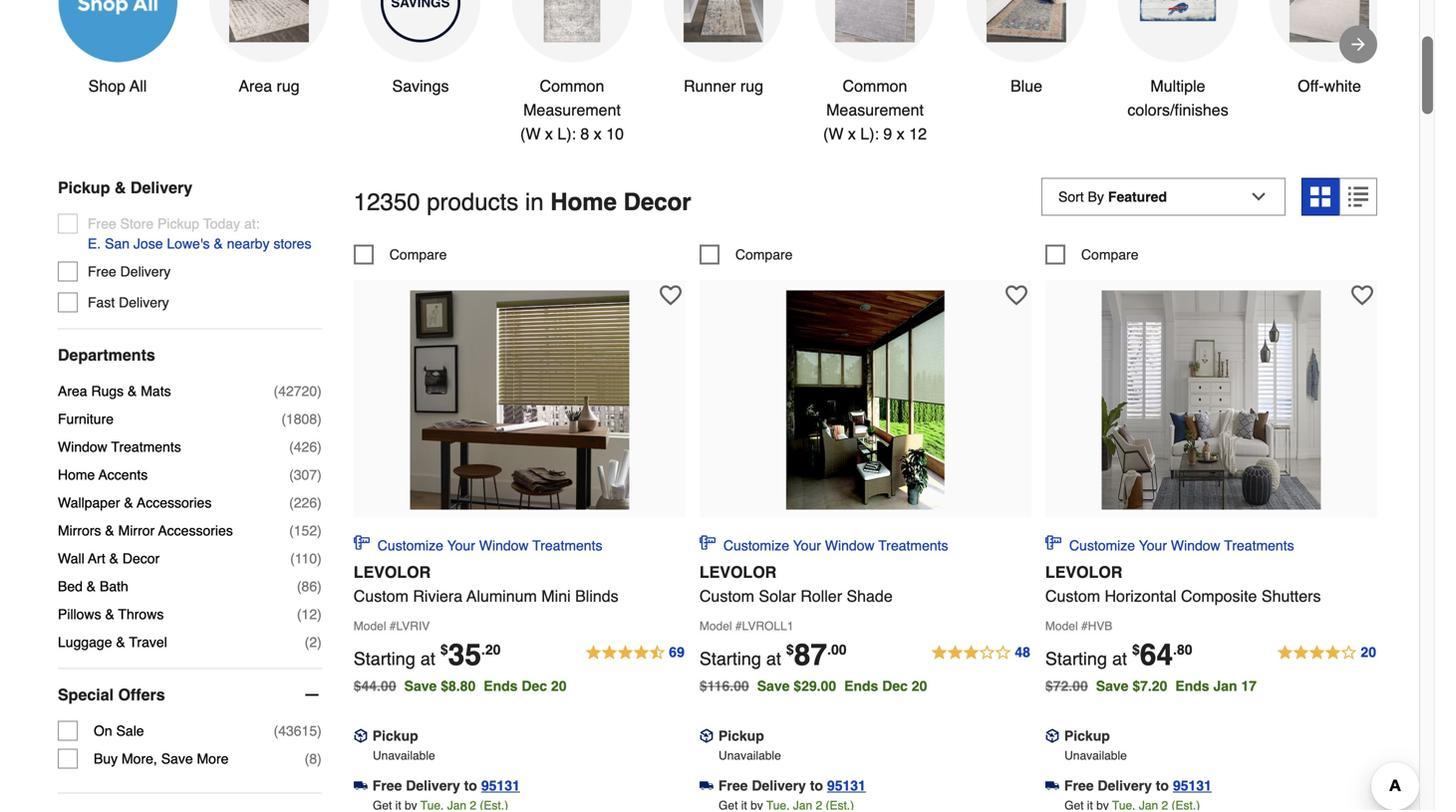 Task type: describe. For each thing, give the bounding box(es) containing it.
12350 products in home decor
[[354, 188, 692, 216]]

common measurement (w x l): 8 x 10
[[520, 77, 624, 143]]

truck filled image
[[354, 779, 368, 793]]

at for 87
[[767, 649, 782, 669]]

& for delivery
[[115, 178, 126, 197]]

special
[[58, 686, 114, 704]]

( for 12
[[297, 607, 302, 623]]

$44.00
[[354, 678, 396, 694]]

area for area rugs & mats
[[58, 383, 87, 399]]

throws
[[118, 607, 164, 623]]

( 1808 )
[[281, 411, 322, 427]]

& left mats
[[128, 383, 137, 399]]

wall art & decor
[[58, 551, 160, 567]]

20 inside 4 stars image
[[1361, 644, 1377, 660]]

blue
[[1011, 77, 1043, 95]]

$ for 35
[[441, 642, 448, 658]]

mats
[[141, 383, 171, 399]]

l): for 9
[[861, 125, 879, 143]]

shutters
[[1262, 587, 1322, 606]]

4.5 stars image
[[585, 641, 686, 665]]

43615
[[278, 723, 317, 739]]

2 95131 button from the left
[[828, 776, 866, 796]]

bed
[[58, 579, 83, 595]]

at for 64
[[1113, 649, 1128, 669]]

free for truck filled image for second 95131 button from left
[[719, 778, 748, 794]]

wallpaper
[[58, 495, 120, 511]]

model for custom riviera aluminum mini blinds
[[354, 619, 386, 633]]

area rugs & mats
[[58, 383, 171, 399]]

customize your window treatments for levolor custom horizontal composite shutters image
[[1070, 538, 1295, 554]]

levolor custom solar roller shade image
[[756, 290, 976, 510]]

20 for 87
[[912, 678, 928, 694]]

levolor custom horizontal composite shutters image
[[1102, 290, 1322, 510]]

starting at $ 35 .20
[[354, 638, 501, 672]]

compare for 5004860525 element
[[390, 247, 447, 263]]

heart outline image
[[1006, 284, 1028, 306]]

& right art
[[109, 551, 119, 567]]

1 vertical spatial 8
[[309, 751, 317, 767]]

starting at $ 64 .80
[[1046, 638, 1193, 672]]

your for levolor custom solar roller shade "image"
[[793, 538, 822, 554]]

runner
[[684, 77, 736, 95]]

savings color/finish family off-white image
[[1290, 0, 1370, 42]]

san
[[105, 236, 130, 252]]

starting at $ 87 .00
[[700, 638, 847, 672]]

ends for 87
[[845, 678, 879, 694]]

levolor custom horizontal composite shutters
[[1046, 563, 1322, 606]]

multiple colors/finishes
[[1128, 77, 1229, 119]]

window for the customize your window treatments link related to levolor custom horizontal composite shutters image
[[1171, 538, 1221, 554]]

( 226 )
[[289, 495, 322, 511]]

multiple
[[1151, 77, 1206, 95]]

3 95131 button from the left
[[1174, 776, 1212, 796]]

20 for 35
[[551, 678, 567, 694]]

starting for 64
[[1046, 649, 1108, 669]]

sale
[[116, 723, 144, 739]]

treatments for levolor custom riviera aluminum mini blinds image the customize your window treatments link
[[533, 538, 603, 554]]

pickup image
[[354, 729, 368, 743]]

64
[[1140, 638, 1174, 672]]

area rug button
[[209, 0, 329, 98]]

5014103423 element
[[700, 245, 793, 265]]

common measurement (w x l): 8 x 10 button
[[513, 0, 632, 146]]

pickup for pickup icon associated with truck filled image associated with first 95131 button from right
[[1065, 728, 1111, 744]]

luggage
[[58, 635, 112, 651]]

runner rug
[[684, 77, 764, 95]]

free delivery
[[88, 264, 171, 280]]

blinds
[[575, 587, 619, 606]]

( for 152
[[289, 523, 294, 539]]

savings save $7.20 element
[[1097, 678, 1265, 694]]

more,
[[122, 751, 157, 767]]

(w for common measurement (w x l): 9 x 12
[[824, 125, 844, 143]]

1 vertical spatial 12
[[302, 607, 317, 623]]

special offers
[[58, 686, 165, 704]]

aluminum
[[467, 587, 537, 606]]

area rug
[[239, 77, 300, 95]]

departments
[[58, 346, 155, 364]]

& for mirror
[[105, 523, 114, 539]]

customize your window treatments for levolor custom solar roller shade "image"
[[724, 538, 949, 554]]

.00
[[828, 642, 847, 658]]

pickup & delivery
[[58, 178, 193, 197]]

) for ( 12 )
[[317, 607, 322, 623]]

customize your window treatments link for levolor custom horizontal composite shutters image
[[1046, 535, 1295, 556]]

& for bath
[[87, 579, 96, 595]]

compare for 5014103423 element
[[736, 247, 793, 263]]

( 12 )
[[297, 607, 322, 623]]

bed & bath
[[58, 579, 128, 595]]

common measurement (w x l): 9 x 12
[[824, 77, 927, 143]]

$72.00 save $7.20 ends jan 17
[[1046, 678, 1257, 694]]

area for area rug
[[239, 77, 272, 95]]

actual price $35.20 element
[[354, 638, 501, 673]]

savings color/finish family multiple colors/finishes image
[[1139, 0, 1218, 42]]

) for ( 2 )
[[317, 635, 322, 651]]

roller
[[801, 587, 843, 606]]

unavailable for pickup icon associated with truck filled image associated with first 95131 button from right
[[1065, 749, 1128, 763]]

$ for 64
[[1133, 642, 1140, 658]]

customize for levolor custom solar roller shade "image"
[[724, 538, 790, 554]]

off-
[[1298, 77, 1325, 95]]

1 horizontal spatial decor
[[624, 188, 692, 216]]

shop
[[88, 77, 126, 95]]

95131 for first 95131 button from right
[[1174, 778, 1212, 794]]

pickup for pickup image
[[373, 728, 418, 744]]

) for ( 1808 )
[[317, 411, 322, 427]]

today
[[203, 216, 240, 232]]

.80
[[1174, 642, 1193, 658]]

8 inside common measurement (w x l): 8 x 10
[[581, 125, 590, 143]]

rug for runner rug
[[741, 77, 764, 95]]

5004860525 element
[[354, 245, 447, 265]]

ends dec 20 element for 35
[[484, 678, 575, 694]]

426
[[294, 439, 317, 455]]

window treatments
[[58, 439, 181, 455]]

( 110 )
[[290, 551, 322, 567]]

savings type area rug image
[[229, 0, 309, 42]]

free for truck filled icon
[[373, 778, 402, 794]]

lvriv
[[396, 619, 430, 633]]

pickup for truck filled image for second 95131 button from left's pickup icon
[[719, 728, 765, 744]]

luggage & travel
[[58, 635, 167, 651]]

4 x from the left
[[897, 125, 905, 143]]

save for 64
[[1097, 678, 1129, 694]]

307
[[294, 467, 317, 483]]

rug for area rug
[[277, 77, 300, 95]]

riviera
[[413, 587, 463, 606]]

more
[[197, 751, 229, 767]]

levolor for riviera
[[354, 563, 431, 582]]

products
[[427, 188, 519, 216]]

( 426 )
[[289, 439, 322, 455]]

actual price $64.80 element
[[1046, 638, 1193, 673]]

runner rug button
[[664, 0, 784, 98]]

free for truck filled image associated with first 95131 button from right
[[1065, 778, 1094, 794]]

35
[[448, 638, 482, 672]]

) for ( 42720 )
[[317, 383, 322, 399]]

your for levolor custom riviera aluminum mini blinds image
[[447, 538, 475, 554]]

12 inside common measurement (w x l): 9 x 12
[[910, 125, 927, 143]]

10
[[606, 125, 624, 143]]

custom for custom horizontal composite shutters
[[1046, 587, 1101, 606]]

) for ( 43615 )
[[317, 723, 322, 739]]

model # lvroll1
[[700, 619, 794, 633]]

5004889457 element
[[1046, 245, 1139, 265]]

store
[[120, 216, 154, 232]]

model # lvriv
[[354, 619, 430, 633]]

compare for 5004889457 element
[[1082, 247, 1139, 263]]

.20
[[482, 642, 501, 658]]

save left the 'more'
[[161, 751, 193, 767]]

on sale
[[94, 723, 144, 739]]

) for ( 110 )
[[317, 551, 322, 567]]

customize for levolor custom horizontal composite shutters image
[[1070, 538, 1136, 554]]

0 vertical spatial accessories
[[137, 495, 212, 511]]

free delivery to 95131 for first 95131 button from the left
[[373, 778, 520, 794]]

152
[[294, 523, 317, 539]]

custom for custom solar roller shade
[[700, 587, 755, 606]]

model for custom horizontal composite shutters
[[1046, 619, 1078, 633]]

& inside button
[[214, 236, 223, 252]]

common for 9
[[843, 77, 908, 95]]

226
[[294, 495, 317, 511]]



Task type: locate. For each thing, give the bounding box(es) containing it.
11 ) from the top
[[317, 723, 322, 739]]

buy more, save more
[[94, 751, 229, 767]]

(w inside common measurement (w x l): 9 x 12
[[824, 125, 844, 143]]

(w left 9
[[824, 125, 844, 143]]

solar
[[759, 587, 796, 606]]

69 button
[[585, 641, 686, 665]]

at inside starting at $ 35 .20
[[421, 649, 436, 669]]

treatments up shutters
[[1225, 538, 1295, 554]]

save down actual price $64.80 element on the right bottom of page
[[1097, 678, 1129, 694]]

) for ( 226 )
[[317, 495, 322, 511]]

rug
[[277, 77, 300, 95], [741, 77, 764, 95]]

rug inside runner rug button
[[741, 77, 764, 95]]

custom inside levolor custom solar roller shade
[[700, 587, 755, 606]]

0 horizontal spatial 95131 button
[[481, 776, 520, 796]]

pickup up the e.
[[58, 178, 110, 197]]

1 horizontal spatial compare
[[736, 247, 793, 263]]

starting inside starting at $ 35 .20
[[354, 649, 416, 669]]

2 common from the left
[[843, 77, 908, 95]]

0 horizontal spatial free delivery to 95131
[[373, 778, 520, 794]]

starting
[[354, 649, 416, 669], [700, 649, 762, 669], [1046, 649, 1108, 669]]

save for 35
[[404, 678, 437, 694]]

levolor up riviera
[[354, 563, 431, 582]]

&
[[115, 178, 126, 197], [214, 236, 223, 252], [128, 383, 137, 399], [124, 495, 133, 511], [105, 523, 114, 539], [109, 551, 119, 567], [87, 579, 96, 595], [105, 607, 114, 623], [116, 635, 125, 651]]

customize your window treatments up "levolor custom riviera aluminum mini blinds"
[[378, 538, 603, 554]]

2 dec from the left
[[883, 678, 908, 694]]

1 horizontal spatial 8
[[581, 125, 590, 143]]

# for solar
[[736, 619, 742, 633]]

levolor custom solar roller shade
[[700, 563, 893, 606]]

1 to from the left
[[464, 778, 477, 794]]

rug inside area rug button
[[277, 77, 300, 95]]

( 2 )
[[305, 635, 322, 651]]

& up store
[[115, 178, 126, 197]]

0 horizontal spatial customize your window treatments
[[378, 538, 603, 554]]

0 vertical spatial 8
[[581, 125, 590, 143]]

2 x from the left
[[594, 125, 602, 143]]

window for levolor custom riviera aluminum mini blinds image the customize your window treatments link
[[479, 538, 529, 554]]

0 horizontal spatial l):
[[558, 125, 576, 143]]

) up 110
[[317, 523, 322, 539]]

dec for 35
[[522, 678, 547, 694]]

starting inside starting at $ 87 .00
[[700, 649, 762, 669]]

model # hvb
[[1046, 619, 1113, 633]]

save down "actual price $87.00" element
[[757, 678, 790, 694]]

0 horizontal spatial customize
[[378, 538, 444, 554]]

bath
[[100, 579, 128, 595]]

2 measurement from the left
[[827, 101, 924, 119]]

levolor inside "levolor custom riviera aluminum mini blinds"
[[354, 563, 431, 582]]

( for 110
[[290, 551, 295, 567]]

2 horizontal spatial 95131
[[1174, 778, 1212, 794]]

& up luggage & travel
[[105, 607, 114, 623]]

( 307 )
[[289, 467, 322, 483]]

levolor up solar
[[700, 563, 777, 582]]

e. san jose lowe's & nearby stores button
[[88, 234, 312, 254]]

departments element
[[58, 345, 322, 365]]

0 horizontal spatial decor
[[122, 551, 160, 567]]

1 horizontal spatial area
[[239, 77, 272, 95]]

3 levolor from the left
[[1046, 563, 1123, 582]]

2 horizontal spatial 95131 button
[[1174, 776, 1212, 796]]

3 customize from the left
[[1070, 538, 1136, 554]]

mirrors
[[58, 523, 101, 539]]

ends dec 20 element down .20
[[484, 678, 575, 694]]

starting up was price $116.00 element
[[700, 649, 762, 669]]

measurement for 9
[[827, 101, 924, 119]]

& left travel
[[116, 635, 125, 651]]

dec right $29.00
[[883, 678, 908, 694]]

2 free delivery to 95131 from the left
[[719, 778, 866, 794]]

42720
[[278, 383, 317, 399]]

1 ends from the left
[[484, 678, 518, 694]]

6 ) from the top
[[317, 523, 322, 539]]

pickup image for truck filled image associated with first 95131 button from right
[[1046, 729, 1060, 743]]

) up ( 1808 )
[[317, 383, 322, 399]]

( 86 )
[[297, 579, 322, 595]]

2 horizontal spatial ends
[[1176, 678, 1210, 694]]

2 horizontal spatial free delivery to 95131
[[1065, 778, 1212, 794]]

pickup image for truck filled image for second 95131 button from left
[[700, 729, 714, 743]]

10 ) from the top
[[317, 635, 322, 651]]

multiple colors/finishes button
[[1119, 0, 1238, 122]]

model for custom solar roller shade
[[700, 619, 732, 633]]

1 free delivery to 95131 from the left
[[373, 778, 520, 794]]

your up "levolor custom riviera aluminum mini blinds"
[[447, 538, 475, 554]]

1 (w from the left
[[520, 125, 541, 143]]

treatments up "mini"
[[533, 538, 603, 554]]

0 horizontal spatial measurement
[[524, 101, 621, 119]]

(w
[[520, 125, 541, 143], [824, 125, 844, 143]]

(
[[274, 383, 278, 399], [281, 411, 286, 427], [289, 439, 294, 455], [289, 467, 294, 483], [289, 495, 294, 511], [289, 523, 294, 539], [290, 551, 295, 567], [297, 579, 302, 595], [297, 607, 302, 623], [305, 635, 309, 651], [274, 723, 278, 739], [305, 751, 309, 767]]

l):
[[558, 125, 576, 143], [861, 125, 879, 143]]

dec right $8.80 at the left bottom of the page
[[522, 678, 547, 694]]

) down ( 12 )
[[317, 635, 322, 651]]

0 horizontal spatial home
[[58, 467, 95, 483]]

jan
[[1214, 678, 1238, 694]]

starting up was price $44.00 "element"
[[354, 649, 416, 669]]

2 unavailable from the left
[[719, 749, 781, 763]]

0 horizontal spatial dec
[[522, 678, 547, 694]]

home up wallpaper
[[58, 467, 95, 483]]

1 vertical spatial decor
[[122, 551, 160, 567]]

3 custom from the left
[[1046, 587, 1101, 606]]

2 horizontal spatial $
[[1133, 642, 1140, 658]]

12 right 9
[[910, 125, 927, 143]]

1 dec from the left
[[522, 678, 547, 694]]

1 horizontal spatial 95131
[[828, 778, 866, 794]]

measurement for 8
[[524, 101, 621, 119]]

) for ( 86 )
[[317, 579, 322, 595]]

0 horizontal spatial (w
[[520, 125, 541, 143]]

1 horizontal spatial dec
[[883, 678, 908, 694]]

actual price $87.00 element
[[700, 638, 847, 673]]

was price $72.00 element
[[1046, 673, 1097, 694]]

2 (w from the left
[[824, 125, 844, 143]]

2 horizontal spatial customize
[[1070, 538, 1136, 554]]

ends left jan at right bottom
[[1176, 678, 1210, 694]]

unavailable for truck filled image for second 95131 button from left's pickup icon
[[719, 749, 781, 763]]

1 horizontal spatial ends dec 20 element
[[845, 678, 936, 694]]

levolor up model # hvb
[[1046, 563, 1123, 582]]

free delivery to 95131 for second 95131 button from left
[[719, 778, 866, 794]]

levolor custom riviera aluminum mini blinds
[[354, 563, 619, 606]]

customize your window treatments link up "levolor custom riviera aluminum mini blinds"
[[354, 535, 603, 556]]

& for travel
[[116, 635, 125, 651]]

1 horizontal spatial 95131 button
[[828, 776, 866, 796]]

1 horizontal spatial 20
[[912, 678, 928, 694]]

savings color/finish family blue image
[[987, 0, 1067, 42]]

custom inside "levolor custom riviera aluminum mini blinds"
[[354, 587, 409, 606]]

customize your window treatments link for levolor custom solar roller shade "image"
[[700, 535, 949, 556]]

save for 87
[[757, 678, 790, 694]]

# up starting at $ 87 .00
[[736, 619, 742, 633]]

$72.00
[[1046, 678, 1089, 694]]

1 vertical spatial home
[[58, 467, 95, 483]]

1 horizontal spatial unavailable
[[719, 749, 781, 763]]

custom inside levolor custom horizontal composite shutters
[[1046, 587, 1101, 606]]

e. san jose lowe's & nearby stores
[[88, 236, 312, 252]]

at:
[[244, 216, 260, 232]]

1 horizontal spatial 12
[[910, 125, 927, 143]]

0 horizontal spatial ends dec 20 element
[[484, 678, 575, 694]]

0 horizontal spatial area
[[58, 383, 87, 399]]

ends jan 17 element
[[1176, 678, 1265, 694]]

1 horizontal spatial $
[[787, 642, 794, 658]]

1 unavailable from the left
[[373, 749, 435, 763]]

savings save $29.00 element
[[757, 678, 936, 694]]

custom up 'model # lvroll1'
[[700, 587, 755, 606]]

minus image
[[302, 686, 322, 705]]

$ up the "$7.20"
[[1133, 642, 1140, 658]]

save down actual price $35.20 element
[[404, 678, 437, 694]]

common inside common measurement (w x l): 9 x 12
[[843, 77, 908, 95]]

ends dec 20 element for 87
[[845, 678, 936, 694]]

1 horizontal spatial levolor
[[700, 563, 777, 582]]

1 horizontal spatial at
[[767, 649, 782, 669]]

1 horizontal spatial free delivery to 95131
[[719, 778, 866, 794]]

2 compare from the left
[[736, 247, 793, 263]]

ends dec 20 element down .00
[[845, 678, 936, 694]]

measurement inside common measurement (w x l): 9 x 12
[[827, 101, 924, 119]]

at inside the starting at $ 64 .80
[[1113, 649, 1128, 669]]

unavailable for pickup image
[[373, 749, 435, 763]]

2 horizontal spatial model
[[1046, 619, 1078, 633]]

0 vertical spatial 12
[[910, 125, 927, 143]]

0 horizontal spatial your
[[447, 538, 475, 554]]

2 model from the left
[[700, 619, 732, 633]]

1 rug from the left
[[277, 77, 300, 95]]

0 horizontal spatial truck filled image
[[700, 779, 714, 793]]

9
[[884, 125, 893, 143]]

customize your window treatments link up levolor custom horizontal composite shutters at the bottom right of the page
[[1046, 535, 1295, 556]]

2 ) from the top
[[317, 411, 322, 427]]

was price $116.00 element
[[700, 673, 757, 694]]

at down lvriv
[[421, 649, 436, 669]]

accessories right mirror
[[158, 523, 233, 539]]

2 horizontal spatial #
[[1082, 619, 1088, 633]]

hvb
[[1088, 619, 1113, 633]]

shade
[[847, 587, 893, 606]]

0 horizontal spatial customize your window treatments link
[[354, 535, 603, 556]]

)
[[317, 383, 322, 399], [317, 411, 322, 427], [317, 439, 322, 455], [317, 467, 322, 483], [317, 495, 322, 511], [317, 523, 322, 539], [317, 551, 322, 567], [317, 579, 322, 595], [317, 607, 322, 623], [317, 635, 322, 651], [317, 723, 322, 739], [317, 751, 322, 767]]

1 horizontal spatial model
[[700, 619, 732, 633]]

7 ) from the top
[[317, 551, 322, 567]]

) down 43615 on the bottom left of page
[[317, 751, 322, 767]]

window up shade
[[825, 538, 875, 554]]

arrow right image
[[1349, 34, 1369, 54]]

3 free delivery to 95131 from the left
[[1065, 778, 1212, 794]]

savings save $8.80 element
[[404, 678, 575, 694]]

2 pickup image from the left
[[1046, 729, 1060, 743]]

home
[[551, 188, 617, 216], [58, 467, 95, 483]]

pickup down $72.00
[[1065, 728, 1111, 744]]

1 horizontal spatial #
[[736, 619, 742, 633]]

1 95131 button from the left
[[481, 776, 520, 796]]

customize your window treatments link up levolor custom solar roller shade
[[700, 535, 949, 556]]

(w for common measurement (w x l): 8 x 10
[[520, 125, 541, 143]]

model left lvroll1
[[700, 619, 732, 633]]

shop all button
[[58, 0, 177, 98]]

0 horizontal spatial pickup image
[[700, 729, 714, 743]]

3 $ from the left
[[1133, 642, 1140, 658]]

0 horizontal spatial 8
[[309, 751, 317, 767]]

rugs
[[91, 383, 124, 399]]

) up ( 2 )
[[317, 607, 322, 623]]

0 horizontal spatial #
[[390, 619, 396, 633]]

$ inside starting at $ 87 .00
[[787, 642, 794, 658]]

treatments for the customize your window treatments link related to levolor custom horizontal composite shutters image
[[1225, 538, 1295, 554]]

custom up model # lvriv
[[354, 587, 409, 606]]

1 horizontal spatial common
[[843, 77, 908, 95]]

1 your from the left
[[447, 538, 475, 554]]

2 $ from the left
[[787, 642, 794, 658]]

8 left 10
[[581, 125, 590, 143]]

list view image
[[1349, 187, 1369, 207]]

to for second 95131 button from left
[[810, 778, 824, 794]]

l): left 9
[[861, 125, 879, 143]]

art
[[88, 551, 105, 567]]

3 compare from the left
[[1082, 247, 1139, 263]]

stores
[[274, 236, 312, 252]]

common inside common measurement (w x l): 8 x 10
[[540, 77, 605, 95]]

to for first 95131 button from the left
[[464, 778, 477, 794]]

0 horizontal spatial heart outline image
[[660, 284, 682, 306]]

2 custom from the left
[[700, 587, 755, 606]]

$ up $8.80 at the left bottom of the page
[[441, 642, 448, 658]]

(w up in
[[520, 125, 541, 143]]

3 your from the left
[[1139, 538, 1168, 554]]

decor down mirrors & mirror accessories at left bottom
[[122, 551, 160, 567]]

2 # from the left
[[736, 619, 742, 633]]

dec for 87
[[883, 678, 908, 694]]

( for 42720
[[274, 383, 278, 399]]

3 # from the left
[[1082, 619, 1088, 633]]

) up 152
[[317, 495, 322, 511]]

savings button
[[361, 0, 481, 98]]

$7.20
[[1133, 678, 1168, 694]]

2 truck filled image from the left
[[1046, 779, 1060, 793]]

model left hvb
[[1046, 619, 1078, 633]]

on
[[94, 723, 112, 739]]

1 customize your window treatments from the left
[[378, 538, 603, 554]]

pickup image down $72.00
[[1046, 729, 1060, 743]]

blue button
[[967, 0, 1087, 98]]

savings common measurement (w x l) 8 x 10 image
[[532, 0, 612, 42]]

( for 307
[[289, 467, 294, 483]]

2 starting from the left
[[700, 649, 762, 669]]

$ down lvroll1
[[787, 642, 794, 658]]

3 at from the left
[[1113, 649, 1128, 669]]

2 horizontal spatial customize your window treatments
[[1070, 538, 1295, 554]]

) up ( 86 )
[[317, 551, 322, 567]]

0 horizontal spatial to
[[464, 778, 477, 794]]

ends down .20
[[484, 678, 518, 694]]

0 horizontal spatial unavailable
[[373, 749, 435, 763]]

( 152 )
[[289, 523, 322, 539]]

unavailable down $44.00
[[373, 749, 435, 763]]

truck filled image for first 95131 button from right
[[1046, 779, 1060, 793]]

1 measurement from the left
[[524, 101, 621, 119]]

pillows & throws
[[58, 607, 164, 623]]

1 model from the left
[[354, 619, 386, 633]]

3 customize your window treatments from the left
[[1070, 538, 1295, 554]]

save
[[404, 678, 437, 694], [757, 678, 790, 694], [1097, 678, 1129, 694], [161, 751, 193, 767]]

2 customize your window treatments from the left
[[724, 538, 949, 554]]

l): left 10
[[558, 125, 576, 143]]

delivery
[[131, 178, 193, 197], [120, 264, 171, 280], [119, 295, 169, 311], [406, 778, 460, 794], [752, 778, 806, 794], [1098, 778, 1153, 794]]

shop all image
[[58, 0, 177, 62]]

customize your window treatments up roller
[[724, 538, 949, 554]]

5 ) from the top
[[317, 495, 322, 511]]

2 horizontal spatial 20
[[1361, 644, 1377, 660]]

starting for 35
[[354, 649, 416, 669]]

to for first 95131 button from right
[[1156, 778, 1170, 794]]

1 horizontal spatial l):
[[861, 125, 879, 143]]

0 horizontal spatial $
[[441, 642, 448, 658]]

2 heart outline image from the left
[[1352, 284, 1374, 306]]

1 $ from the left
[[441, 642, 448, 658]]

3 stars image
[[931, 641, 1032, 665]]

110
[[295, 551, 317, 567]]

compare inside 5004860525 element
[[390, 247, 447, 263]]

customize up solar
[[724, 538, 790, 554]]

free delivery to 95131 for first 95131 button from right
[[1065, 778, 1212, 794]]

fast
[[88, 295, 115, 311]]

savings
[[392, 77, 449, 95]]

3 ends from the left
[[1176, 678, 1210, 694]]

2 customize your window treatments link from the left
[[700, 535, 949, 556]]

( for 43615
[[274, 723, 278, 739]]

$ inside starting at $ 35 .20
[[441, 642, 448, 658]]

0 horizontal spatial rug
[[277, 77, 300, 95]]

e.
[[88, 236, 101, 252]]

0 horizontal spatial compare
[[390, 247, 447, 263]]

1 ) from the top
[[317, 383, 322, 399]]

fast delivery
[[88, 295, 169, 311]]

home right in
[[551, 188, 617, 216]]

custom
[[354, 587, 409, 606], [700, 587, 755, 606], [1046, 587, 1101, 606]]

12350
[[354, 188, 420, 216]]

2 horizontal spatial customize your window treatments link
[[1046, 535, 1295, 556]]

1 horizontal spatial ends
[[845, 678, 879, 694]]

pickup image down $116.00
[[700, 729, 714, 743]]

window up "levolor custom riviera aluminum mini blinds"
[[479, 538, 529, 554]]

2 l): from the left
[[861, 125, 879, 143]]

common for 8
[[540, 77, 605, 95]]

& for accessories
[[124, 495, 133, 511]]

# for horizontal
[[1082, 619, 1088, 633]]

free store pickup today at:
[[88, 216, 260, 232]]

off-white button
[[1270, 0, 1390, 98]]

1 customize from the left
[[378, 538, 444, 554]]

2 rug from the left
[[741, 77, 764, 95]]

customize your window treatments for levolor custom riviera aluminum mini blinds image
[[378, 538, 603, 554]]

ends down .00
[[845, 678, 879, 694]]

9 ) from the top
[[317, 607, 322, 623]]

customize your window treatments up levolor custom horizontal composite shutters at the bottom right of the page
[[1070, 538, 1295, 554]]

was price $44.00 element
[[354, 673, 404, 694]]

1 levolor from the left
[[354, 563, 431, 582]]

69
[[669, 644, 685, 660]]

window down furniture at the left bottom of the page
[[58, 439, 107, 455]]

8 down 43615 on the bottom left of page
[[309, 751, 317, 767]]

) up 307
[[317, 439, 322, 455]]

2 horizontal spatial compare
[[1082, 247, 1139, 263]]

) for ( 152 )
[[317, 523, 322, 539]]

white
[[1325, 77, 1362, 95]]

x
[[545, 125, 553, 143], [594, 125, 602, 143], [848, 125, 856, 143], [897, 125, 905, 143]]

87
[[794, 638, 828, 672]]

ends for 35
[[484, 678, 518, 694]]

area inside area rug button
[[239, 77, 272, 95]]

1 horizontal spatial your
[[793, 538, 822, 554]]

pickup right pickup image
[[373, 728, 418, 744]]

rug right 'runner'
[[741, 77, 764, 95]]

heart outline image
[[660, 284, 682, 306], [1352, 284, 1374, 306]]

grid view image
[[1311, 187, 1331, 207]]

( 8 )
[[305, 751, 322, 767]]

0 horizontal spatial at
[[421, 649, 436, 669]]

l): inside common measurement (w x l): 9 x 12
[[861, 125, 879, 143]]

ends dec 20 element
[[484, 678, 575, 694], [845, 678, 936, 694]]

2 ends dec 20 element from the left
[[845, 678, 936, 694]]

2 to from the left
[[810, 778, 824, 794]]

) for ( 426 )
[[317, 439, 322, 455]]

area down the "savings type area rug" image
[[239, 77, 272, 95]]

2 levolor from the left
[[700, 563, 777, 582]]

1 95131 from the left
[[481, 778, 520, 794]]

0 horizontal spatial custom
[[354, 587, 409, 606]]

model left lvriv
[[354, 619, 386, 633]]

1 horizontal spatial customize your window treatments link
[[700, 535, 949, 556]]

2 customize from the left
[[724, 538, 790, 554]]

0 vertical spatial area
[[239, 77, 272, 95]]

1 horizontal spatial to
[[810, 778, 824, 794]]

4 ) from the top
[[317, 467, 322, 483]]

3 to from the left
[[1156, 778, 1170, 794]]

mirror
[[118, 523, 155, 539]]

all
[[130, 77, 147, 95]]

1 horizontal spatial (w
[[824, 125, 844, 143]]

savings special offers savings image
[[381, 0, 461, 42]]

customize your window treatments link for levolor custom riviera aluminum mini blinds image
[[354, 535, 603, 556]]

2 horizontal spatial custom
[[1046, 587, 1101, 606]]

& left mirror
[[105, 523, 114, 539]]

levolor inside levolor custom solar roller shade
[[700, 563, 777, 582]]

2 horizontal spatial at
[[1113, 649, 1128, 669]]

treatments up shade
[[879, 538, 949, 554]]

1 horizontal spatial customize your window treatments
[[724, 538, 949, 554]]

12 ) from the top
[[317, 751, 322, 767]]

0 horizontal spatial levolor
[[354, 563, 431, 582]]

) up ( 8 )
[[317, 723, 322, 739]]

1 pickup image from the left
[[700, 729, 714, 743]]

home accents
[[58, 467, 148, 483]]

3 customize your window treatments link from the left
[[1046, 535, 1295, 556]]

window up levolor custom horizontal composite shutters at the bottom right of the page
[[1171, 538, 1221, 554]]

2 horizontal spatial to
[[1156, 778, 1170, 794]]

at inside starting at $ 87 .00
[[767, 649, 782, 669]]

(w inside common measurement (w x l): 8 x 10
[[520, 125, 541, 143]]

1 common from the left
[[540, 77, 605, 95]]

1 truck filled image from the left
[[700, 779, 714, 793]]

$ for 87
[[787, 642, 794, 658]]

1 horizontal spatial truck filled image
[[1046, 779, 1060, 793]]

17
[[1242, 678, 1257, 694]]

starting inside the starting at $ 64 .80
[[1046, 649, 1108, 669]]

$116.00
[[700, 678, 750, 694]]

1 vertical spatial accessories
[[158, 523, 233, 539]]

customize up horizontal
[[1070, 538, 1136, 554]]

starting for 87
[[700, 649, 762, 669]]

special offers button
[[58, 670, 322, 721]]

free
[[88, 216, 116, 232], [88, 264, 116, 280], [373, 778, 402, 794], [719, 778, 748, 794], [1065, 778, 1094, 794]]

3 unavailable from the left
[[1065, 749, 1128, 763]]

2 your from the left
[[793, 538, 822, 554]]

ends for 64
[[1176, 678, 1210, 694]]

starting up was price $72.00 element
[[1046, 649, 1108, 669]]

3 x from the left
[[848, 125, 856, 143]]

4 stars image
[[1277, 641, 1378, 665]]

levolor for horizontal
[[1046, 563, 1123, 582]]

jose
[[134, 236, 163, 252]]

levolor inside levolor custom horizontal composite shutters
[[1046, 563, 1123, 582]]

2 at from the left
[[767, 649, 782, 669]]

( for 226
[[289, 495, 294, 511]]

3 model from the left
[[1046, 619, 1078, 633]]

0 horizontal spatial common
[[540, 77, 605, 95]]

) for ( 307 )
[[317, 467, 322, 483]]

2 ends from the left
[[845, 678, 879, 694]]

1 heart outline image from the left
[[660, 284, 682, 306]]

12 down ( 86 )
[[302, 607, 317, 623]]

1 customize your window treatments link from the left
[[354, 535, 603, 556]]

0 vertical spatial home
[[551, 188, 617, 216]]

compare inside 5004889457 element
[[1082, 247, 1139, 263]]

measurement up 9
[[827, 101, 924, 119]]

1 l): from the left
[[558, 125, 576, 143]]

area up furniture at the left bottom of the page
[[58, 383, 87, 399]]

& right bed
[[87, 579, 96, 595]]

1 horizontal spatial measurement
[[827, 101, 924, 119]]

unavailable down $72.00
[[1065, 749, 1128, 763]]

1 # from the left
[[390, 619, 396, 633]]

3 95131 from the left
[[1174, 778, 1212, 794]]

1 custom from the left
[[354, 587, 409, 606]]

2 horizontal spatial levolor
[[1046, 563, 1123, 582]]

$8.80
[[441, 678, 476, 694]]

truck filled image for second 95131 button from left
[[700, 779, 714, 793]]

( for 86
[[297, 579, 302, 595]]

0 horizontal spatial 95131
[[481, 778, 520, 794]]

1 x from the left
[[545, 125, 553, 143]]

0 vertical spatial decor
[[624, 188, 692, 216]]

at left 64
[[1113, 649, 1128, 669]]

savings common measurement (w x l) 9 x 12 image
[[836, 0, 915, 42]]

buy
[[94, 751, 118, 767]]

3 ) from the top
[[317, 439, 322, 455]]

2 95131 from the left
[[828, 778, 866, 794]]

( for 1808
[[281, 411, 286, 427]]

travel
[[129, 635, 167, 651]]

1 horizontal spatial rug
[[741, 77, 764, 95]]

customize for levolor custom riviera aluminum mini blinds image
[[378, 538, 444, 554]]

) down ( 426 )
[[317, 467, 322, 483]]

$ inside the starting at $ 64 .80
[[1133, 642, 1140, 658]]

wall
[[58, 551, 84, 567]]

& down today
[[214, 236, 223, 252]]

$44.00 save $8.80 ends dec 20
[[354, 678, 567, 694]]

) for ( 8 )
[[317, 751, 322, 767]]

1 horizontal spatial starting
[[700, 649, 762, 669]]

2 horizontal spatial unavailable
[[1065, 749, 1128, 763]]

0 horizontal spatial starting
[[354, 649, 416, 669]]

l): inside common measurement (w x l): 8 x 10
[[558, 125, 576, 143]]

95131 for first 95131 button from the left
[[481, 778, 520, 794]]

2 horizontal spatial your
[[1139, 538, 1168, 554]]

0 horizontal spatial 20
[[551, 678, 567, 694]]

# for riviera
[[390, 619, 396, 633]]

model
[[354, 619, 386, 633], [700, 619, 732, 633], [1046, 619, 1078, 633]]

1 horizontal spatial custom
[[700, 587, 755, 606]]

window for the customize your window treatments link corresponding to levolor custom solar roller shade "image"
[[825, 538, 875, 554]]

( 42720 )
[[274, 383, 322, 399]]

levolor custom riviera aluminum mini blinds image
[[410, 290, 629, 510]]

mini
[[542, 587, 571, 606]]

# up the starting at $ 64 .80
[[1082, 619, 1088, 633]]

12
[[910, 125, 927, 143], [302, 607, 317, 623]]

0 horizontal spatial model
[[354, 619, 386, 633]]

customize up riviera
[[378, 538, 444, 554]]

l): for 8
[[558, 125, 576, 143]]

1 compare from the left
[[390, 247, 447, 263]]

your up levolor custom horizontal composite shutters at the bottom right of the page
[[1139, 538, 1168, 554]]

1 horizontal spatial pickup image
[[1046, 729, 1060, 743]]

# up starting at $ 35 .20 in the bottom of the page
[[390, 619, 396, 633]]

treatments up accents
[[111, 439, 181, 455]]

decor down 10
[[624, 188, 692, 216]]

) up 426
[[317, 411, 322, 427]]

mirrors & mirror accessories
[[58, 523, 233, 539]]

0 horizontal spatial 12
[[302, 607, 317, 623]]

( for 426
[[289, 439, 294, 455]]

1 at from the left
[[421, 649, 436, 669]]

measurement up 10
[[524, 101, 621, 119]]

your up levolor custom solar roller shade
[[793, 538, 822, 554]]

0 horizontal spatial ends
[[484, 678, 518, 694]]

1 horizontal spatial heart outline image
[[1352, 284, 1374, 306]]

colors/finishes
[[1128, 101, 1229, 119]]

at for 35
[[421, 649, 436, 669]]

levolor for solar
[[700, 563, 777, 582]]

1 vertical spatial area
[[58, 383, 87, 399]]

off-white
[[1298, 77, 1362, 95]]

savings type runner rug image
[[684, 0, 764, 42]]

compare inside 5014103423 element
[[736, 247, 793, 263]]

wallpaper & accessories
[[58, 495, 212, 511]]

custom up model # hvb
[[1046, 587, 1101, 606]]

( for 8
[[305, 751, 309, 767]]

1 horizontal spatial home
[[551, 188, 617, 216]]

composite
[[1182, 587, 1258, 606]]

truck filled image
[[700, 779, 714, 793], [1046, 779, 1060, 793]]

86
[[302, 579, 317, 595]]

1 horizontal spatial customize
[[724, 538, 790, 554]]

unavailable down $116.00
[[719, 749, 781, 763]]

at down lvroll1
[[767, 649, 782, 669]]

treatments for the customize your window treatments link corresponding to levolor custom solar roller shade "image"
[[879, 538, 949, 554]]

1 ends dec 20 element from the left
[[484, 678, 575, 694]]

accessories up mirrors & mirror accessories at left bottom
[[137, 495, 212, 511]]

measurement inside common measurement (w x l): 8 x 10
[[524, 101, 621, 119]]

common down savings common measurement (w x l) 8 x 10 image
[[540, 77, 605, 95]]

custom for custom riviera aluminum mini blinds
[[354, 587, 409, 606]]

pickup image
[[700, 729, 714, 743], [1046, 729, 1060, 743]]

area
[[239, 77, 272, 95], [58, 383, 87, 399]]

48
[[1015, 644, 1031, 660]]

pickup up "lowe's"
[[158, 216, 199, 232]]

3 starting from the left
[[1046, 649, 1108, 669]]

1 starting from the left
[[354, 649, 416, 669]]

8 ) from the top
[[317, 579, 322, 595]]

& down accents
[[124, 495, 133, 511]]

lowe's
[[167, 236, 210, 252]]

2 horizontal spatial starting
[[1046, 649, 1108, 669]]



Task type: vqa. For each thing, say whether or not it's contained in the screenshot.


